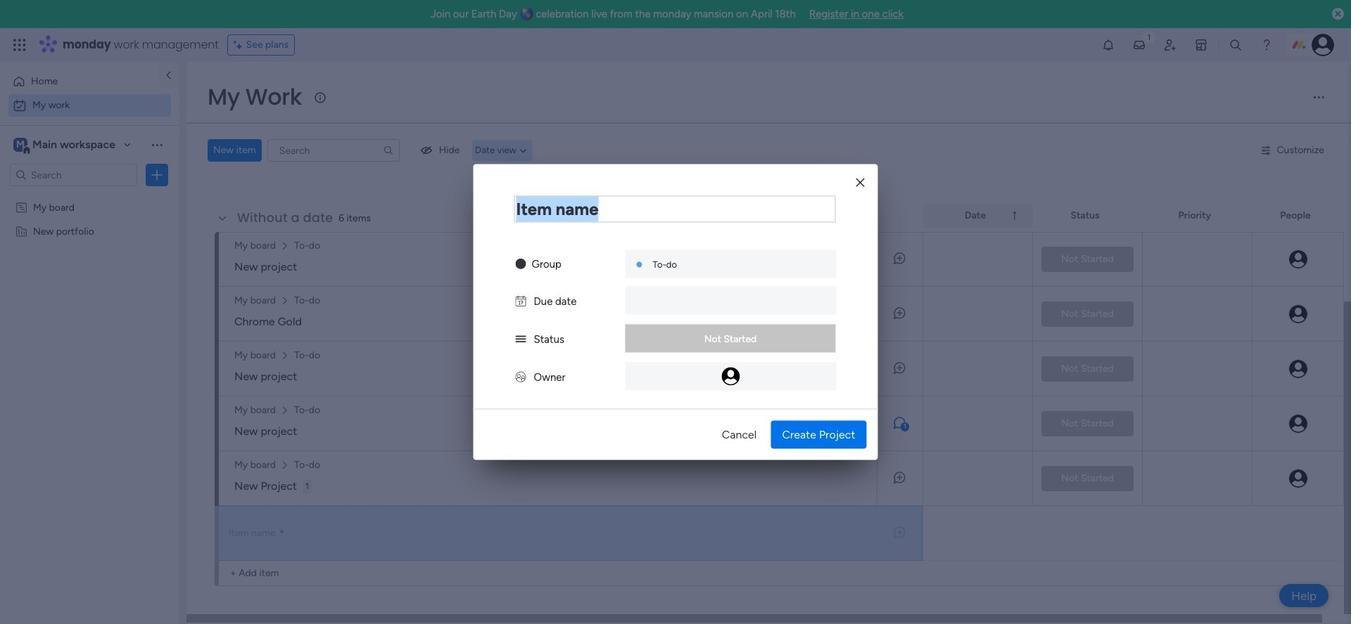 Task type: vqa. For each thing, say whether or not it's contained in the screenshot.
1 "icon"
yes



Task type: describe. For each thing, give the bounding box(es) containing it.
Search in workspace field
[[30, 167, 118, 183]]

0 vertical spatial option
[[8, 70, 150, 93]]

monday marketplace image
[[1194, 38, 1208, 52]]

1 image
[[1143, 29, 1156, 45]]

v2 status image
[[515, 333, 526, 346]]

help image
[[1260, 38, 1274, 52]]

search everything image
[[1229, 38, 1243, 52]]

v2 multiple person column image
[[515, 371, 526, 384]]

sort image
[[1009, 210, 1020, 222]]

close image
[[856, 177, 865, 188]]

Filter dashboard by text search field
[[267, 139, 400, 162]]

invite members image
[[1163, 38, 1177, 52]]



Task type: locate. For each thing, give the bounding box(es) containing it.
notifications image
[[1101, 38, 1115, 52]]

2 vertical spatial option
[[0, 195, 179, 197]]

option
[[8, 70, 150, 93], [8, 94, 171, 117], [0, 195, 179, 197]]

dialog
[[473, 164, 878, 461]]

list box
[[0, 192, 179, 433]]

see plans image
[[233, 37, 246, 53]]

None field
[[514, 196, 836, 223]]

workspace image
[[13, 137, 27, 153]]

jacob simon image
[[1312, 34, 1334, 56]]

dapulse date column image
[[515, 295, 526, 308]]

None search field
[[267, 139, 400, 162]]

select product image
[[13, 38, 27, 52]]

v2 sun image
[[515, 258, 526, 271]]

search image
[[383, 145, 394, 156]]

update feed image
[[1132, 38, 1146, 52]]

1 vertical spatial option
[[8, 94, 171, 117]]

workspace selection element
[[13, 137, 118, 155]]

column header
[[923, 204, 1033, 228]]



